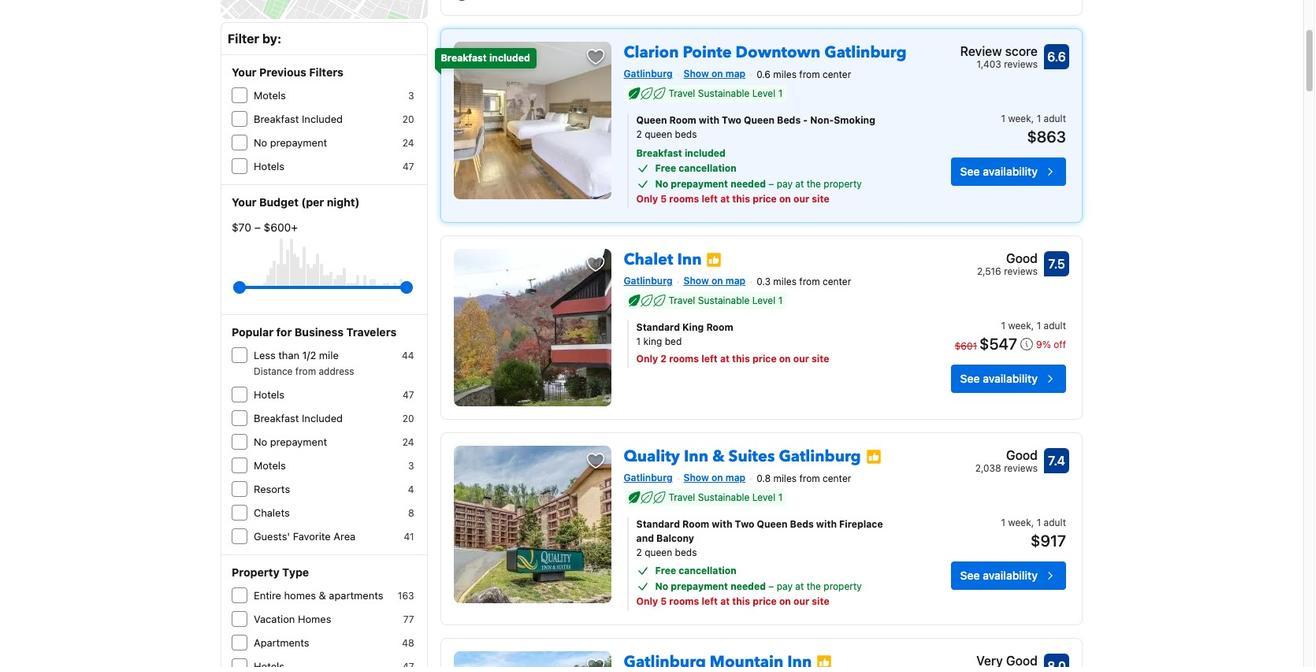 Task type: vqa. For each thing, say whether or not it's contained in the screenshot.
See
yes



Task type: describe. For each thing, give the bounding box(es) containing it.
fireplace
[[840, 518, 883, 530]]

apartments
[[254, 637, 310, 650]]

3 our from the top
[[794, 596, 810, 608]]

good element for chalet inn
[[977, 249, 1038, 268]]

0 vertical spatial –
[[769, 178, 774, 190]]

2 included from the top
[[302, 412, 343, 425]]

queen room with two queen beds - non-smoking
[[637, 114, 876, 126]]

distance from address
[[254, 366, 354, 378]]

off
[[1054, 339, 1067, 351]]

see availability for chalet inn
[[961, 372, 1038, 385]]

7.5
[[1049, 257, 1065, 271]]

quality
[[624, 446, 680, 467]]

$600+
[[264, 221, 298, 234]]

reviews for chalet inn
[[1004, 266, 1038, 277]]

1 47 from the top
[[403, 161, 414, 173]]

1 up $547
[[1001, 320, 1006, 332]]

1 sustainable from the top
[[698, 87, 750, 99]]

at down the "-"
[[796, 178, 804, 190]]

1 show on map from the top
[[684, 68, 746, 80]]

no up 'budget'
[[254, 136, 267, 149]]

1 our from the top
[[794, 193, 810, 205]]

homes
[[284, 590, 316, 602]]

1 map from the top
[[726, 68, 746, 80]]

entire homes & apartments
[[254, 590, 383, 602]]

1 free from the top
[[655, 162, 677, 174]]

address
[[319, 366, 354, 378]]

0.6
[[757, 68, 771, 80]]

scored 7.4 element
[[1044, 448, 1070, 474]]

9%
[[1037, 339, 1051, 351]]

2 no prepayment from the top
[[254, 436, 327, 449]]

your for your budget (per night)
[[232, 195, 257, 209]]

2,038
[[976, 463, 1002, 474]]

1 week , 1 adult
[[1001, 320, 1067, 332]]

show on map for quality
[[684, 472, 746, 484]]

standard room with two queen beds with fireplace and balcony
[[637, 518, 883, 544]]

1/2
[[302, 349, 316, 362]]

standard king room link
[[637, 321, 903, 335]]

gatlinburg up 0.6 miles from center
[[825, 42, 907, 63]]

entire
[[254, 590, 281, 602]]

1 up standard king room link
[[779, 295, 783, 306]]

1 5 from the top
[[661, 193, 667, 205]]

miles for quality inn & suites gatlinburg
[[774, 473, 797, 485]]

adult for $863
[[1044, 113, 1067, 124]]

2 adult from the top
[[1044, 320, 1067, 332]]

see availability link for quality inn & suites gatlinburg
[[951, 562, 1067, 590]]

2 no prepayment needed – pay at the property from the top
[[655, 581, 862, 593]]

king
[[683, 321, 704, 333]]

scored 6.6 element
[[1044, 44, 1070, 69]]

chalet inn image
[[454, 249, 611, 407]]

bed
[[665, 336, 682, 347]]

1 only 5 rooms left at this price on our site from the top
[[637, 193, 830, 205]]

1 free cancellation from the top
[[655, 162, 737, 174]]

chalet inn
[[624, 249, 702, 270]]

map for chalet
[[726, 275, 746, 287]]

1 no prepayment needed – pay at the property from the top
[[655, 178, 862, 190]]

type
[[282, 566, 309, 579]]

beds for 2 queen beds
[[675, 547, 697, 559]]

48
[[402, 638, 414, 650]]

no up resorts
[[254, 436, 267, 449]]

week for $863
[[1009, 113, 1032, 124]]

breakfast inside 2 queen beds breakfast included
[[637, 147, 683, 159]]

4
[[408, 484, 414, 496]]

1 the from the top
[[807, 178, 821, 190]]

from down "1/2"
[[295, 366, 316, 378]]

163
[[398, 590, 414, 602]]

44
[[402, 350, 414, 362]]

and
[[637, 533, 654, 544]]

for
[[276, 326, 292, 339]]

clarion
[[624, 42, 679, 63]]

site inside standard king room 1 king bed only 2 rooms left at this price on our site
[[812, 353, 830, 365]]

downtown
[[736, 42, 821, 63]]

3 this from the top
[[733, 596, 750, 608]]

with for $863
[[699, 114, 720, 126]]

guests' favorite area
[[254, 531, 356, 543]]

2 5 from the top
[[661, 596, 667, 608]]

smoking
[[834, 114, 876, 126]]

show for quality
[[684, 472, 709, 484]]

see availability for quality inn & suites gatlinburg
[[961, 569, 1038, 582]]

only inside standard king room 1 king bed only 2 rooms left at this price on our site
[[637, 353, 658, 365]]

2 the from the top
[[807, 581, 821, 593]]

at down 2 queen beds breakfast included
[[721, 193, 730, 205]]

1 level from the top
[[753, 87, 776, 99]]

gatlinburg for score
[[624, 68, 673, 80]]

travel for quality
[[669, 492, 696, 503]]

$547
[[980, 335, 1018, 353]]

7.4
[[1048, 454, 1066, 468]]

queen up 2 queen beds breakfast included
[[637, 114, 667, 126]]

good element for quality inn & suites gatlinburg
[[976, 446, 1038, 465]]

map for quality
[[726, 472, 746, 484]]

2 , from the top
[[1032, 320, 1034, 332]]

1 up $917
[[1037, 517, 1041, 529]]

good for chalet inn
[[1007, 251, 1038, 266]]

clarion pointe downtown gatlinburg link
[[624, 35, 907, 63]]

0.8 miles from center
[[757, 473, 852, 485]]

1,403
[[977, 58, 1002, 70]]

quality inn & suites gatlinburg
[[624, 446, 861, 467]]

2 needed from the top
[[731, 581, 766, 593]]

guests'
[[254, 531, 290, 543]]

77
[[403, 614, 414, 626]]

quality inn & suites gatlinburg image
[[454, 446, 611, 604]]

filter by:
[[228, 32, 282, 46]]

41
[[404, 531, 414, 543]]

0.6 miles from center
[[757, 68, 852, 80]]

rooms inside standard king room 1 king bed only 2 rooms left at this price on our site
[[669, 353, 699, 365]]

0.8
[[757, 473, 771, 485]]

your budget (per night)
[[232, 195, 360, 209]]

travel sustainable level 1 for quality
[[669, 492, 783, 503]]

2 cancellation from the top
[[679, 565, 737, 577]]

1 down 1,403 on the top of the page
[[1001, 113, 1006, 124]]

3 left from the top
[[702, 596, 718, 608]]

popular for business travelers
[[232, 326, 397, 339]]

clarion pointe downtown gatlinburg image
[[454, 42, 611, 199]]

2 breakfast included from the top
[[254, 412, 343, 425]]

1 site from the top
[[812, 193, 830, 205]]

1 show from the top
[[684, 68, 709, 80]]

standard room with two queen beds with fireplace and balcony link
[[637, 518, 903, 546]]

our inside standard king room 1 king bed only 2 rooms left at this price on our site
[[794, 353, 810, 365]]

1 cancellation from the top
[[679, 162, 737, 174]]

vacation homes
[[254, 613, 331, 626]]

queen for $917
[[757, 518, 788, 530]]

suites
[[729, 446, 775, 467]]

good 2,516 reviews
[[977, 251, 1038, 277]]

queen room with two queen beds - non-smoking link
[[637, 113, 903, 128]]

favorite
[[293, 531, 331, 543]]

scored 7.5 element
[[1044, 251, 1070, 277]]

1 breakfast included from the top
[[254, 113, 343, 125]]

no down 2 queen beds
[[655, 581, 669, 593]]

2 free from the top
[[655, 565, 677, 577]]

2 3 from the top
[[408, 460, 414, 472]]

prepayment down 2 queen beds breakfast included
[[671, 178, 728, 190]]

prepayment down 2 queen beds
[[671, 581, 728, 593]]

less
[[254, 349, 276, 362]]

quality inn & suites gatlinburg link
[[624, 440, 861, 467]]

1 horizontal spatial this property is part of our preferred partner program. it's committed to providing excellent service and good value. it'll pay us a higher commission if you make a booking. image
[[866, 450, 882, 465]]

2 for 2 queen beds
[[637, 547, 642, 559]]

property type
[[232, 566, 309, 579]]

scored 8.0 element
[[1044, 654, 1070, 668]]

center for quality inn & suites gatlinburg
[[823, 473, 852, 485]]

travel for chalet
[[669, 295, 696, 306]]

business
[[295, 326, 344, 339]]

1 property from the top
[[824, 178, 862, 190]]

1 up $863 at right
[[1037, 113, 1041, 124]]

2 motels from the top
[[254, 460, 286, 472]]

0 vertical spatial center
[[823, 68, 852, 80]]

1 hotels from the top
[[254, 160, 285, 173]]

, for $863
[[1032, 113, 1034, 124]]

see availability link for chalet inn
[[951, 365, 1067, 393]]

$917
[[1031, 532, 1067, 550]]

1 inside standard king room 1 king bed only 2 rooms left at this price on our site
[[637, 336, 641, 347]]

1 see availability from the top
[[961, 165, 1038, 178]]

0.3 miles from center
[[757, 276, 852, 287]]

reviews inside review score 1,403 reviews
[[1004, 58, 1038, 70]]

beds for $863
[[777, 114, 801, 126]]

0 horizontal spatial this property is part of our preferred partner program. it's committed to providing excellent service and good value. it'll pay us a higher commission if you make a booking. image
[[707, 253, 722, 268]]

review score 1,403 reviews
[[961, 44, 1038, 70]]

2,516
[[977, 266, 1002, 277]]

breakfast included
[[441, 52, 530, 64]]

prepayment up resorts
[[270, 436, 327, 449]]

by:
[[262, 32, 282, 46]]

inn for quality
[[684, 446, 709, 467]]

1 down 2,038
[[1001, 517, 1006, 529]]

gatlinburg inside 'link'
[[779, 446, 861, 467]]

gatlinburg for 2,516
[[624, 275, 673, 287]]

1 rooms from the top
[[670, 193, 699, 205]]

apartments
[[329, 590, 383, 602]]

1 up 9%
[[1037, 320, 1041, 332]]

good 2,038 reviews
[[976, 448, 1038, 474]]



Task type: locate. For each thing, give the bounding box(es) containing it.
1 good from the top
[[1007, 251, 1038, 266]]

beds for $917
[[790, 518, 814, 530]]

1 vertical spatial this property is part of our preferred partner program. it's committed to providing excellent service and good value. it'll pay us a higher commission if you make a booking. image
[[866, 450, 882, 465]]

$863
[[1027, 128, 1067, 146]]

2 vertical spatial room
[[683, 518, 710, 530]]

0 vertical spatial good element
[[977, 249, 1038, 268]]

2 travel from the top
[[669, 295, 696, 306]]

property
[[232, 566, 280, 579]]

5 down 2 queen beds
[[661, 596, 667, 608]]

review
[[961, 44, 1002, 58]]

1 vertical spatial room
[[707, 321, 734, 333]]

at down standard king room link
[[720, 353, 730, 365]]

2 vertical spatial show on map
[[684, 472, 746, 484]]

2 vertical spatial miles
[[774, 473, 797, 485]]

chalets
[[254, 507, 290, 519]]

rooms down 2 queen beds breakfast included
[[670, 193, 699, 205]]

1 vertical spatial our
[[794, 353, 810, 365]]

only down "king" on the bottom of the page
[[637, 353, 658, 365]]

0 vertical spatial free
[[655, 162, 677, 174]]

2 vertical spatial price
[[753, 596, 777, 608]]

2 pay from the top
[[777, 581, 793, 593]]

2 left from the top
[[702, 353, 718, 365]]

rooms down bed
[[669, 353, 699, 365]]

3 travel sustainable level 1 from the top
[[669, 492, 783, 503]]

1 no prepayment from the top
[[254, 136, 327, 149]]

adult inside 1 week , 1 adult $863
[[1044, 113, 1067, 124]]

see
[[961, 165, 980, 178], [961, 372, 980, 385], [961, 569, 980, 582]]

(per
[[301, 195, 324, 209]]

cancellation down 2 queen beds
[[679, 565, 737, 577]]

gatlinburg down chalet
[[624, 275, 673, 287]]

at inside standard king room 1 king bed only 2 rooms left at this price on our site
[[720, 353, 730, 365]]

travel sustainable level 1
[[669, 87, 783, 99], [669, 295, 783, 306], [669, 492, 783, 503]]

sustainable for quality
[[698, 492, 750, 503]]

your for your previous filters
[[232, 65, 257, 79]]

2 queen beds
[[637, 547, 697, 559]]

0 vertical spatial standard
[[637, 321, 680, 333]]

week for $917
[[1009, 517, 1032, 529]]

0 vertical spatial travel
[[669, 87, 696, 99]]

0 vertical spatial included
[[489, 52, 530, 64]]

3 see availability link from the top
[[951, 562, 1067, 590]]

than
[[278, 349, 300, 362]]

1 vertical spatial map
[[726, 275, 746, 287]]

area
[[334, 531, 356, 543]]

beds left the "-"
[[777, 114, 801, 126]]

travel sustainable level 1 for chalet
[[669, 295, 783, 306]]

, inside 1 week , 1 adult $917
[[1032, 517, 1034, 529]]

included down "address"
[[302, 412, 343, 425]]

1 vertical spatial see
[[961, 372, 980, 385]]

at down 'standard room with two queen beds with fireplace and balcony'
[[721, 596, 730, 608]]

2 your from the top
[[232, 195, 257, 209]]

2 hotels from the top
[[254, 389, 285, 401]]

good left 7.4
[[1007, 448, 1038, 463]]

travel sustainable level 1 up king
[[669, 295, 783, 306]]

hotels up 'budget'
[[254, 160, 285, 173]]

reviews for quality inn & suites gatlinburg
[[1004, 463, 1038, 474]]

from for score
[[800, 68, 820, 80]]

0 vertical spatial needed
[[731, 178, 766, 190]]

this property is part of our preferred partner program. it's committed to providing excellent service and good value. it'll pay us a higher commission if you make a booking. image
[[707, 253, 722, 268], [866, 450, 882, 465], [817, 655, 833, 668], [817, 655, 833, 668]]

see for chalet inn
[[961, 372, 980, 385]]

2 see availability link from the top
[[951, 365, 1067, 393]]

$601
[[955, 340, 978, 352]]

from for 2,516
[[800, 276, 820, 287]]

miles
[[774, 68, 797, 80], [774, 276, 797, 287], [774, 473, 797, 485]]

0 vertical spatial adult
[[1044, 113, 1067, 124]]

vacation
[[254, 613, 295, 626]]

& left suites
[[713, 446, 725, 467]]

&
[[713, 446, 725, 467], [319, 590, 326, 602]]

at
[[796, 178, 804, 190], [721, 193, 730, 205], [720, 353, 730, 365], [796, 581, 804, 593], [721, 596, 730, 608]]

1 up queen room with two queen beds - non-smoking link
[[779, 87, 783, 99]]

availability
[[983, 165, 1038, 178], [983, 372, 1038, 385], [983, 569, 1038, 582]]

1 see availability link from the top
[[951, 158, 1067, 186]]

from right 0.8
[[800, 473, 820, 485]]

only 5 rooms left at this price on our site
[[637, 193, 830, 205], [637, 596, 830, 608]]

2 vertical spatial travel sustainable level 1
[[669, 492, 783, 503]]

0 vertical spatial show
[[684, 68, 709, 80]]

1 vertical spatial week
[[1009, 320, 1032, 332]]

only down 2 queen beds
[[637, 596, 658, 608]]

2 rooms from the top
[[669, 353, 699, 365]]

week inside 1 week , 1 adult $917
[[1009, 517, 1032, 529]]

week up $863 at right
[[1009, 113, 1032, 124]]

1 vertical spatial level
[[753, 295, 776, 306]]

show on map down pointe
[[684, 68, 746, 80]]

good element left scored 7.5 element
[[977, 249, 1038, 268]]

no prepayment needed – pay at the property down 'standard room with two queen beds with fireplace and balcony'
[[655, 581, 862, 593]]

level down 0.6
[[753, 87, 776, 99]]

beds
[[675, 128, 697, 140], [675, 547, 697, 559]]

2 vertical spatial availability
[[983, 569, 1038, 582]]

9% off
[[1037, 339, 1067, 351]]

1 week from the top
[[1009, 113, 1032, 124]]

travel
[[669, 87, 696, 99], [669, 295, 696, 306], [669, 492, 696, 503]]

1 vertical spatial good element
[[976, 446, 1038, 465]]

this property is part of our preferred partner program. it's committed to providing excellent service and good value. it'll pay us a higher commission if you make a booking. image
[[707, 253, 722, 268], [866, 450, 882, 465]]

1 24 from the top
[[403, 137, 414, 149]]

3 reviews from the top
[[1004, 463, 1038, 474]]

show on map for chalet
[[684, 275, 746, 287]]

1 vertical spatial standard
[[637, 518, 680, 530]]

standard inside standard king room 1 king bed only 2 rooms left at this price on our site
[[637, 321, 680, 333]]

level for quality inn & suites gatlinburg
[[753, 492, 776, 503]]

1 vertical spatial beds
[[790, 518, 814, 530]]

3 level from the top
[[753, 492, 776, 503]]

3 show from the top
[[684, 472, 709, 484]]

6.6
[[1048, 50, 1066, 64]]

the down non-
[[807, 178, 821, 190]]

availability down $547
[[983, 372, 1038, 385]]

no prepayment up resorts
[[254, 436, 327, 449]]

1 beds from the top
[[675, 128, 697, 140]]

, for $917
[[1032, 517, 1034, 529]]

from down downtown
[[800, 68, 820, 80]]

1 only from the top
[[637, 193, 658, 205]]

map down quality inn & suites gatlinburg
[[726, 472, 746, 484]]

your down "filter"
[[232, 65, 257, 79]]

filters
[[309, 65, 344, 79]]

chalet
[[624, 249, 674, 270]]

distance
[[254, 366, 293, 378]]

inn for chalet
[[677, 249, 702, 270]]

queen inside 'standard room with two queen beds with fireplace and balcony'
[[757, 518, 788, 530]]

1 vertical spatial miles
[[774, 276, 797, 287]]

week up $547
[[1009, 320, 1032, 332]]

1 standard from the top
[[637, 321, 680, 333]]

the
[[807, 178, 821, 190], [807, 581, 821, 593]]

see availability link down $547
[[951, 365, 1067, 393]]

2 vertical spatial map
[[726, 472, 746, 484]]

standard for rooms
[[637, 321, 680, 333]]

1 vertical spatial included
[[685, 147, 726, 159]]

reviews right 1,403 on the top of the page
[[1004, 58, 1038, 70]]

1 20 from the top
[[403, 114, 414, 125]]

0.3
[[757, 276, 771, 287]]

0 vertical spatial no prepayment needed – pay at the property
[[655, 178, 862, 190]]

motels down previous
[[254, 89, 286, 102]]

pay down queen room with two queen beds - non-smoking link
[[777, 178, 793, 190]]

1 motels from the top
[[254, 89, 286, 102]]

3 , from the top
[[1032, 517, 1034, 529]]

0 vertical spatial &
[[713, 446, 725, 467]]

level
[[753, 87, 776, 99], [753, 295, 776, 306], [753, 492, 776, 503]]

3 only from the top
[[637, 596, 658, 608]]

inn right chalet
[[677, 249, 702, 270]]

0 vertical spatial our
[[794, 193, 810, 205]]

prepayment up your budget (per night) in the top of the page
[[270, 136, 327, 149]]

gatlinburg down clarion
[[624, 68, 673, 80]]

2 inside standard king room 1 king bed only 2 rooms left at this price on our site
[[661, 353, 667, 365]]

chalet inn link
[[624, 243, 702, 270]]

0 vertical spatial rooms
[[670, 193, 699, 205]]

1 queen from the top
[[645, 128, 673, 140]]

24
[[403, 137, 414, 149], [403, 437, 414, 449]]

-
[[803, 114, 808, 126]]

needed down 'standard room with two queen beds with fireplace and balcony'
[[731, 581, 766, 593]]

$70
[[232, 221, 251, 234]]

free cancellation down 2 queen beds
[[655, 565, 737, 577]]

adult inside 1 week , 1 adult $917
[[1044, 517, 1067, 529]]

2 24 from the top
[[403, 437, 414, 449]]

queen for 2 queen beds breakfast included
[[645, 128, 673, 140]]

1 vertical spatial inn
[[684, 446, 709, 467]]

review score element
[[961, 42, 1038, 61]]

1 vertical spatial no prepayment needed – pay at the property
[[655, 581, 862, 593]]

0 vertical spatial week
[[1009, 113, 1032, 124]]

mile
[[319, 349, 339, 362]]

from for 2,038
[[800, 473, 820, 485]]

cancellation down 2 queen beds breakfast included
[[679, 162, 737, 174]]

2 47 from the top
[[403, 389, 414, 401]]

your up $70
[[232, 195, 257, 209]]

0 horizontal spatial included
[[489, 52, 530, 64]]

inn right quality
[[684, 446, 709, 467]]

only 5 rooms left at this price on our site down 2 queen beds breakfast included
[[637, 193, 830, 205]]

from
[[800, 68, 820, 80], [800, 276, 820, 287], [295, 366, 316, 378], [800, 473, 820, 485]]

1 vertical spatial free cancellation
[[655, 565, 737, 577]]

free down 2 queen beds
[[655, 565, 677, 577]]

budget
[[259, 195, 299, 209]]

beds inside 'standard room with two queen beds with fireplace and balcony'
[[790, 518, 814, 530]]

& right homes in the bottom left of the page
[[319, 590, 326, 602]]

only 5 rooms left at this price on our site down 'standard room with two queen beds with fireplace and balcony'
[[637, 596, 830, 608]]

& inside 'link'
[[713, 446, 725, 467]]

& for homes
[[319, 590, 326, 602]]

2 see from the top
[[961, 372, 980, 385]]

good
[[1007, 251, 1038, 266], [1007, 448, 1038, 463]]

2 free cancellation from the top
[[655, 565, 737, 577]]

1 horizontal spatial included
[[685, 147, 726, 159]]

standard king room 1 king bed only 2 rooms left at this price on our site
[[637, 321, 830, 365]]

2 20 from the top
[[403, 413, 414, 425]]

2 vertical spatial see availability
[[961, 569, 1038, 582]]

0 vertical spatial free cancellation
[[655, 162, 737, 174]]

2 vertical spatial –
[[769, 581, 774, 593]]

included inside 2 queen beds breakfast included
[[685, 147, 726, 159]]

1 reviews from the top
[[1004, 58, 1038, 70]]

3 site from the top
[[812, 596, 830, 608]]

0 vertical spatial 24
[[403, 137, 414, 149]]

2 vertical spatial 2
[[637, 547, 642, 559]]

1 left from the top
[[702, 193, 718, 205]]

2 queen from the top
[[645, 547, 673, 559]]

, inside 1 week , 1 adult $863
[[1032, 113, 1034, 124]]

3 see availability from the top
[[961, 569, 1038, 582]]

1 see from the top
[[961, 165, 980, 178]]

0 vertical spatial see
[[961, 165, 980, 178]]

room for $917
[[683, 518, 710, 530]]

2 vertical spatial level
[[753, 492, 776, 503]]

1 included from the top
[[302, 113, 343, 125]]

2 our from the top
[[794, 353, 810, 365]]

1 vertical spatial –
[[254, 221, 261, 234]]

level down 0.3
[[753, 295, 776, 306]]

1 down "0.8 miles from center"
[[779, 492, 783, 503]]

only
[[637, 193, 658, 205], [637, 353, 658, 365], [637, 596, 658, 608]]

see availability link
[[951, 158, 1067, 186], [951, 365, 1067, 393], [951, 562, 1067, 590]]

2 show on map from the top
[[684, 275, 746, 287]]

$70 – $600+
[[232, 221, 298, 234]]

2 sustainable from the top
[[698, 295, 750, 306]]

week inside 1 week , 1 adult $863
[[1009, 113, 1032, 124]]

1 vertical spatial availability
[[983, 372, 1038, 385]]

miles for chalet inn
[[774, 276, 797, 287]]

1 needed from the top
[[731, 178, 766, 190]]

queen down 0.6
[[744, 114, 775, 126]]

sustainable down quality inn & suites gatlinburg
[[698, 492, 750, 503]]

2 standard from the top
[[637, 518, 680, 530]]

motels up resorts
[[254, 460, 286, 472]]

reviews right 2,516
[[1004, 266, 1038, 277]]

show on map down quality inn & suites gatlinburg
[[684, 472, 746, 484]]

map left 0.3
[[726, 275, 746, 287]]

filter
[[228, 32, 259, 46]]

queen inside 2 queen beds breakfast included
[[645, 128, 673, 140]]

breakfast included down distance from address
[[254, 412, 343, 425]]

1 vertical spatial sustainable
[[698, 295, 750, 306]]

less than 1/2 mile
[[254, 349, 339, 362]]

two for $863
[[722, 114, 742, 126]]

1 vertical spatial no prepayment
[[254, 436, 327, 449]]

0 vertical spatial travel sustainable level 1
[[669, 87, 783, 99]]

price down standard king room link
[[753, 353, 777, 365]]

3 rooms from the top
[[670, 596, 699, 608]]

adult up 9% off
[[1044, 320, 1067, 332]]

standard inside 'standard room with two queen beds with fireplace and balcony'
[[637, 518, 680, 530]]

show for chalet
[[684, 275, 709, 287]]

reviews
[[1004, 58, 1038, 70], [1004, 266, 1038, 277], [1004, 463, 1038, 474]]

on inside standard king room 1 king bed only 2 rooms left at this price on our site
[[779, 353, 791, 365]]

reviews right 2,038
[[1004, 463, 1038, 474]]

balcony
[[657, 533, 694, 544]]

availability down 1 week , 1 adult $863
[[983, 165, 1038, 178]]

1 vertical spatial site
[[812, 353, 830, 365]]

good for quality inn & suites gatlinburg
[[1007, 448, 1038, 463]]

2 queen beds breakfast included
[[637, 128, 726, 159]]

0 vertical spatial this property is part of our preferred partner program. it's committed to providing excellent service and good value. it'll pay us a higher commission if you make a booking. image
[[707, 253, 722, 268]]

reviews inside "good 2,516 reviews"
[[1004, 266, 1038, 277]]

sustainable for chalet
[[698, 295, 750, 306]]

3 see from the top
[[961, 569, 980, 582]]

5 up chalet inn link
[[661, 193, 667, 205]]

0 vertical spatial the
[[807, 178, 821, 190]]

1 this from the top
[[733, 193, 750, 205]]

2 vertical spatial this
[[733, 596, 750, 608]]

2 vertical spatial sustainable
[[698, 492, 750, 503]]

gatlinburg for 2,038
[[624, 472, 673, 484]]

2 vertical spatial see
[[961, 569, 980, 582]]

1 vertical spatial property
[[824, 581, 862, 593]]

needed
[[731, 178, 766, 190], [731, 581, 766, 593]]

queen for $863
[[744, 114, 775, 126]]

2 week from the top
[[1009, 320, 1032, 332]]

see availability down 1 week , 1 adult $863
[[961, 165, 1038, 178]]

1 vertical spatial see availability link
[[951, 365, 1067, 393]]

0 vertical spatial pay
[[777, 178, 793, 190]]

breakfast included down your previous filters
[[254, 113, 343, 125]]

good inside good 2,038 reviews
[[1007, 448, 1038, 463]]

standard up and on the bottom left of page
[[637, 518, 680, 530]]

3 map from the top
[[726, 472, 746, 484]]

queen
[[645, 128, 673, 140], [645, 547, 673, 559]]

score
[[1006, 44, 1038, 58]]

0 vertical spatial hotels
[[254, 160, 285, 173]]

1 travel sustainable level 1 from the top
[[669, 87, 783, 99]]

room for $863
[[670, 114, 697, 126]]

room inside standard king room 1 king bed only 2 rooms left at this price on our site
[[707, 321, 734, 333]]

sustainable up king
[[698, 295, 750, 306]]

1 vertical spatial cancellation
[[679, 565, 737, 577]]

group
[[240, 275, 406, 300]]

2 vertical spatial only
[[637, 596, 658, 608]]

3 show on map from the top
[[684, 472, 746, 484]]

beds for 2 queen beds breakfast included
[[675, 128, 697, 140]]

1 week , 1 adult $863
[[1001, 113, 1067, 146]]

miles right 0.3
[[774, 276, 797, 287]]

map
[[726, 68, 746, 80], [726, 275, 746, 287], [726, 472, 746, 484]]

2 only 5 rooms left at this price on our site from the top
[[637, 596, 830, 608]]

3 travel from the top
[[669, 492, 696, 503]]

good element
[[977, 249, 1038, 268], [976, 446, 1038, 465]]

availability for quality inn & suites gatlinburg
[[983, 569, 1038, 582]]

map left 0.6
[[726, 68, 746, 80]]

2 inside 2 queen beds breakfast included
[[637, 128, 642, 140]]

1 vertical spatial two
[[735, 518, 755, 530]]

two down quality inn & suites gatlinburg
[[735, 518, 755, 530]]

show down chalet inn
[[684, 275, 709, 287]]

2 reviews from the top
[[1004, 266, 1038, 277]]

2
[[637, 128, 642, 140], [661, 353, 667, 365], [637, 547, 642, 559]]

1 pay from the top
[[777, 178, 793, 190]]

beds inside 2 queen beds breakfast included
[[675, 128, 697, 140]]

3 week from the top
[[1009, 517, 1032, 529]]

0 vertical spatial good
[[1007, 251, 1038, 266]]

price inside standard king room 1 king bed only 2 rooms left at this price on our site
[[753, 353, 777, 365]]

with for $917
[[712, 518, 733, 530]]

1 vertical spatial 20
[[403, 413, 414, 425]]

level for chalet inn
[[753, 295, 776, 306]]

center
[[823, 68, 852, 80], [823, 276, 852, 287], [823, 473, 852, 485]]

at down standard room with two queen beds with fireplace and balcony "link" on the bottom
[[796, 581, 804, 593]]

2 for 2 queen beds breakfast included
[[637, 128, 642, 140]]

king
[[644, 336, 662, 347]]

0 vertical spatial map
[[726, 68, 746, 80]]

1 travel from the top
[[669, 87, 696, 99]]

1 vertical spatial beds
[[675, 547, 697, 559]]

47
[[403, 161, 414, 173], [403, 389, 414, 401]]

1 horizontal spatial &
[[713, 446, 725, 467]]

property down "fireplace"
[[824, 581, 862, 593]]

1 vertical spatial pay
[[777, 581, 793, 593]]

travel sustainable level 1 up the queen room with two queen beds - non-smoking
[[669, 87, 783, 99]]

1 availability from the top
[[983, 165, 1038, 178]]

5
[[661, 193, 667, 205], [661, 596, 667, 608]]

queen for 2 queen beds
[[645, 547, 673, 559]]

0 vertical spatial breakfast included
[[254, 113, 343, 125]]

0 vertical spatial your
[[232, 65, 257, 79]]

1 , from the top
[[1032, 113, 1034, 124]]

0 vertical spatial reviews
[[1004, 58, 1038, 70]]

standard for and
[[637, 518, 680, 530]]

inn inside 'link'
[[684, 446, 709, 467]]

center for chalet inn
[[823, 276, 852, 287]]

good element left 7.4
[[976, 446, 1038, 465]]

see for quality inn & suites gatlinburg
[[961, 569, 980, 582]]

center up "fireplace"
[[823, 473, 852, 485]]

reviews inside good 2,038 reviews
[[1004, 463, 1038, 474]]

0 vertical spatial cancellation
[[679, 162, 737, 174]]

2 good from the top
[[1007, 448, 1038, 463]]

see availability link down 1 week , 1 adult $917
[[951, 562, 1067, 590]]

0 vertical spatial price
[[753, 193, 777, 205]]

2 vertical spatial ,
[[1032, 517, 1034, 529]]

prepayment
[[270, 136, 327, 149], [671, 178, 728, 190], [270, 436, 327, 449], [671, 581, 728, 593]]

two for $917
[[735, 518, 755, 530]]

left inside standard king room 1 king bed only 2 rooms left at this price on our site
[[702, 353, 718, 365]]

this inside standard king room 1 king bed only 2 rooms left at this price on our site
[[732, 353, 750, 365]]

& for inn
[[713, 446, 725, 467]]

2 only from the top
[[637, 353, 658, 365]]

1 vertical spatial center
[[823, 276, 852, 287]]

price down standard room with two queen beds with fireplace and balcony "link" on the bottom
[[753, 596, 777, 608]]

2 miles from the top
[[774, 276, 797, 287]]

0 vertical spatial only 5 rooms left at this price on our site
[[637, 193, 830, 205]]

no prepayment needed – pay at the property
[[655, 178, 862, 190], [655, 581, 862, 593]]

1 adult from the top
[[1044, 113, 1067, 124]]

0 vertical spatial beds
[[675, 128, 697, 140]]

two inside 'standard room with two queen beds with fireplace and balcony'
[[735, 518, 755, 530]]

no down 2 queen beds breakfast included
[[655, 178, 669, 190]]

center up non-
[[823, 68, 852, 80]]

3 availability from the top
[[983, 569, 1038, 582]]

0 vertical spatial 5
[[661, 193, 667, 205]]

0 vertical spatial 2
[[637, 128, 642, 140]]

1 vertical spatial the
[[807, 581, 821, 593]]

1 vertical spatial travel
[[669, 295, 696, 306]]

0 vertical spatial room
[[670, 114, 697, 126]]

1 miles from the top
[[774, 68, 797, 80]]

homes
[[298, 613, 331, 626]]

travel up king
[[669, 295, 696, 306]]

your previous filters
[[232, 65, 344, 79]]

previous
[[259, 65, 307, 79]]

1 3 from the top
[[408, 90, 414, 102]]

show down quality inn & suites gatlinburg
[[684, 472, 709, 484]]

resorts
[[254, 483, 290, 496]]

miles right 0.8
[[774, 473, 797, 485]]

property
[[824, 178, 862, 190], [824, 581, 862, 593]]

3 adult from the top
[[1044, 517, 1067, 529]]

room inside 'standard room with two queen beds with fireplace and balcony'
[[683, 518, 710, 530]]

pointe
[[683, 42, 732, 63]]

queen
[[637, 114, 667, 126], [744, 114, 775, 126], [757, 518, 788, 530]]

travelers
[[346, 326, 397, 339]]

show
[[684, 68, 709, 80], [684, 275, 709, 287], [684, 472, 709, 484]]

1 vertical spatial this
[[732, 353, 750, 365]]

2 vertical spatial week
[[1009, 517, 1032, 529]]

2 vertical spatial our
[[794, 596, 810, 608]]

1 vertical spatial only 5 rooms left at this price on our site
[[637, 596, 830, 608]]

beds down "0.8 miles from center"
[[790, 518, 814, 530]]

see availability link down 1 week , 1 adult $863
[[951, 158, 1067, 186]]

adult for $917
[[1044, 517, 1067, 529]]

two up 2 queen beds breakfast included
[[722, 114, 742, 126]]

hotels
[[254, 160, 285, 173], [254, 389, 285, 401]]

with inside queen room with two queen beds - non-smoking link
[[699, 114, 720, 126]]

availability for chalet inn
[[983, 372, 1038, 385]]

0 vertical spatial 47
[[403, 161, 414, 173]]

good inside "good 2,516 reviews"
[[1007, 251, 1038, 266]]

1 vertical spatial show
[[684, 275, 709, 287]]

0 vertical spatial show on map
[[684, 68, 746, 80]]

level down 0.8
[[753, 492, 776, 503]]

0 vertical spatial included
[[302, 113, 343, 125]]

0 vertical spatial site
[[812, 193, 830, 205]]

no prepayment needed – pay at the property down the queen room with two queen beds - non-smoking
[[655, 178, 862, 190]]

adult up $863 at right
[[1044, 113, 1067, 124]]

2 map from the top
[[726, 275, 746, 287]]

popular
[[232, 326, 274, 339]]

gatlinburg down quality
[[624, 472, 673, 484]]

2 level from the top
[[753, 295, 776, 306]]

2 vertical spatial rooms
[[670, 596, 699, 608]]

1 vertical spatial 5
[[661, 596, 667, 608]]

0 vertical spatial 3
[[408, 90, 414, 102]]

2 vertical spatial center
[[823, 473, 852, 485]]

2 property from the top
[[824, 581, 862, 593]]

3 miles from the top
[[774, 473, 797, 485]]

1 week , 1 adult $917
[[1001, 517, 1067, 550]]

clarion pointe downtown gatlinburg
[[624, 42, 907, 63]]

rooms
[[670, 193, 699, 205], [669, 353, 699, 365], [670, 596, 699, 608]]

– down standard room with two queen beds with fireplace and balcony "link" on the bottom
[[769, 581, 774, 593]]

1 vertical spatial 3
[[408, 460, 414, 472]]

1 vertical spatial motels
[[254, 460, 286, 472]]

the down standard room with two queen beds with fireplace and balcony "link" on the bottom
[[807, 581, 821, 593]]

1 vertical spatial good
[[1007, 448, 1038, 463]]

adult
[[1044, 113, 1067, 124], [1044, 320, 1067, 332], [1044, 517, 1067, 529]]

very good element
[[977, 652, 1038, 668]]

your
[[232, 65, 257, 79], [232, 195, 257, 209]]

night)
[[327, 195, 360, 209]]



